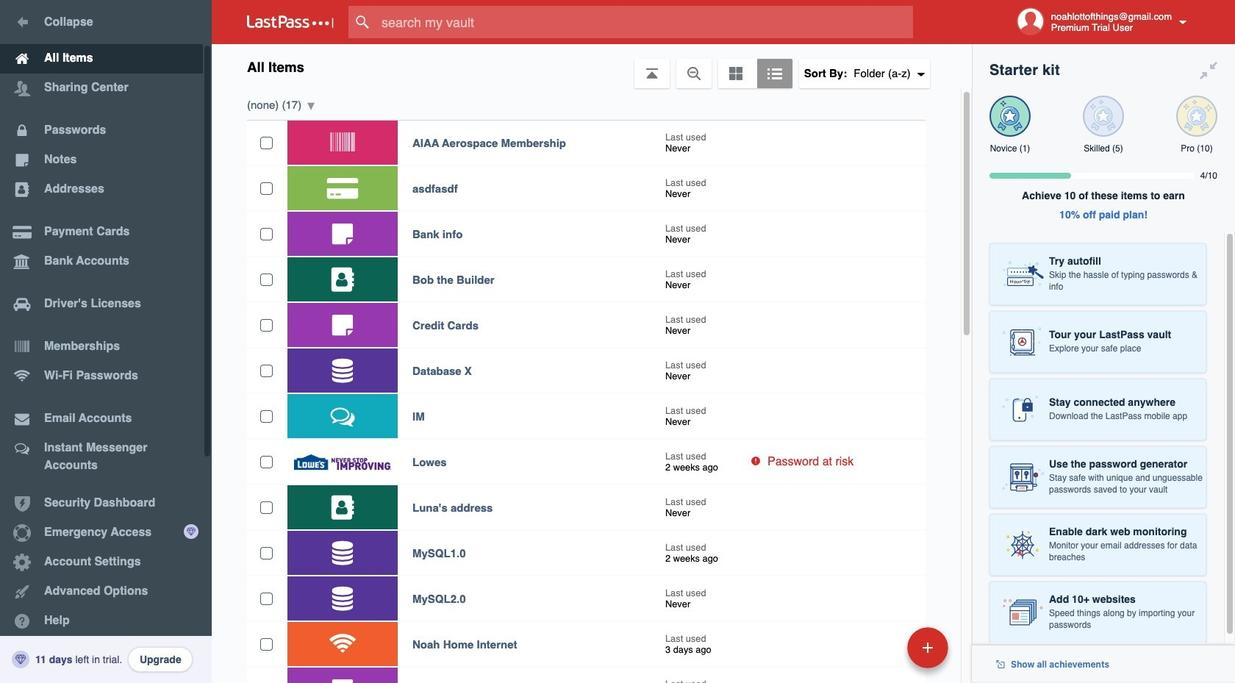 Task type: locate. For each thing, give the bounding box(es) containing it.
Search search field
[[349, 6, 936, 38]]

lastpass image
[[247, 15, 334, 29]]

new item navigation
[[807, 623, 958, 683]]

vault options navigation
[[212, 44, 972, 88]]



Task type: describe. For each thing, give the bounding box(es) containing it.
main navigation navigation
[[0, 0, 212, 683]]

new item element
[[807, 627, 954, 669]]

search my vault text field
[[349, 6, 936, 38]]



